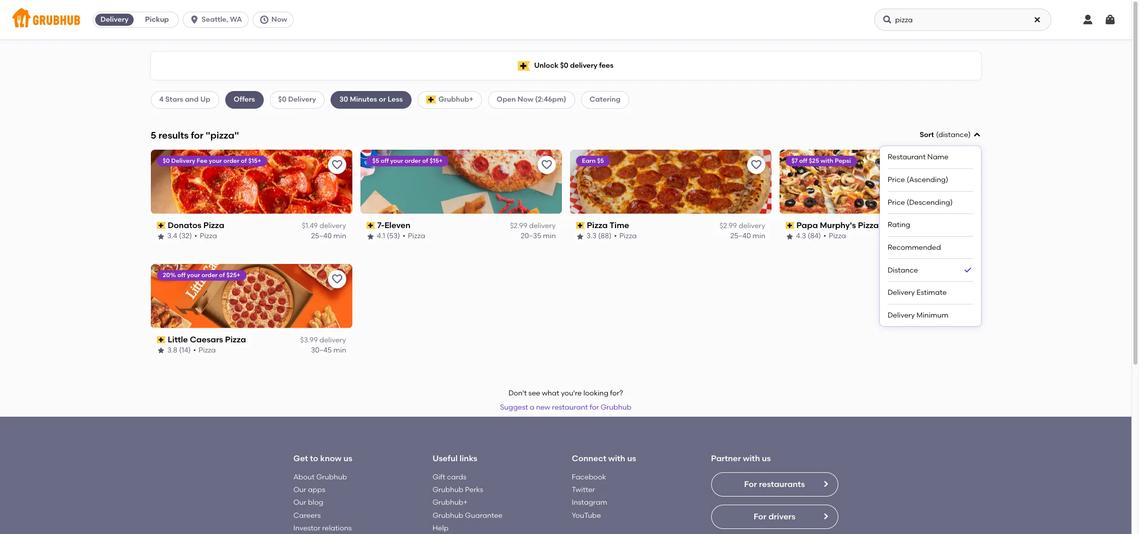 Task type: describe. For each thing, give the bounding box(es) containing it.
• pizza down papa murphy's pizza
[[824, 232, 846, 241]]

delivery left fee
[[171, 157, 195, 164]]

price (ascending)
[[888, 176, 948, 184]]

$0 delivery fee your order of $15+
[[163, 157, 261, 164]]

instagram
[[572, 499, 607, 507]]

papa murphy's pizza link
[[785, 220, 975, 232]]

$2.99 delivery for pizza time
[[720, 222, 765, 230]]

subscription pass image for pizza time
[[576, 222, 585, 229]]

pizza up the 3.3 (88)
[[587, 221, 608, 230]]

(2:46pm)
[[535, 95, 566, 104]]

pickup
[[145, 15, 169, 24]]

4 save this restaurant image from the left
[[960, 159, 972, 171]]

$5 off your order of $15+
[[372, 157, 443, 164]]

pizza right caesars on the left of page
[[225, 335, 246, 345]]

1 horizontal spatial of
[[241, 157, 247, 164]]

wa
[[230, 15, 242, 24]]

1 horizontal spatial svg image
[[1082, 14, 1094, 26]]

seattle,
[[202, 15, 228, 24]]

2 horizontal spatial with
[[821, 157, 833, 164]]

pizza time logo image
[[570, 150, 771, 214]]

delivery for delivery
[[100, 15, 128, 24]]

for for for drivers
[[754, 512, 767, 522]]

estimate
[[917, 289, 947, 297]]

"pizza"
[[206, 129, 239, 141]]

grubhub+ inside gift cards grubhub perks grubhub+ grubhub guarantee help
[[433, 499, 468, 507]]

suggest a new restaurant for grubhub button
[[496, 399, 636, 417]]

5
[[151, 129, 156, 141]]

delivery for donatos pizza
[[319, 222, 346, 230]]

delivery button
[[93, 12, 136, 28]]

save this restaurant image
[[331, 273, 343, 285]]

save this restaurant button for 7-eleven
[[537, 156, 556, 174]]

connect
[[572, 454, 606, 464]]

for inside button
[[590, 404, 599, 412]]

our blog link
[[293, 499, 323, 507]]

save this restaurant button for little caesars pizza
[[328, 270, 346, 288]]

(53)
[[387, 232, 400, 241]]

distance option
[[888, 259, 973, 282]]

looking
[[583, 389, 608, 398]]

twitter
[[572, 486, 595, 495]]

about
[[293, 473, 315, 482]]

caesars
[[190, 335, 223, 345]]

2 our from the top
[[293, 499, 306, 507]]

distance
[[938, 131, 968, 139]]

pizza down little caesars pizza
[[199, 346, 216, 355]]

off for papa
[[799, 157, 807, 164]]

investor
[[293, 524, 320, 533]]

7-
[[377, 221, 385, 230]]

save this restaurant button for donatos pizza
[[328, 156, 346, 174]]

20% off your order of $25+
[[163, 272, 240, 279]]

youtube link
[[572, 512, 601, 520]]

sort ( distance )
[[920, 131, 971, 139]]

30–45 min for $3.99 delivery
[[311, 346, 346, 355]]

don't see what you're looking for?
[[509, 389, 623, 398]]

pizza right donatos
[[203, 221, 224, 230]]

1 $5 from the left
[[372, 157, 379, 164]]

price (descending)
[[888, 198, 953, 207]]

$0 for $0 delivery fee your order of $15+
[[163, 157, 170, 164]]

name
[[927, 153, 949, 162]]

30 minutes or less
[[339, 95, 403, 104]]

right image for for drivers
[[821, 513, 830, 521]]

partner with us
[[711, 454, 771, 464]]

star icon image left 4.3
[[785, 233, 794, 241]]

(
[[936, 131, 938, 139]]

your for little caesars pizza
[[187, 272, 200, 279]]

$1.49 delivery
[[302, 222, 346, 230]]

3.3 (88)
[[587, 232, 612, 241]]

grubhub+ link
[[433, 499, 468, 507]]

pizza down eleven
[[408, 232, 425, 241]]

$0 delivery
[[278, 95, 316, 104]]

main navigation navigation
[[0, 0, 1132, 39]]

restaurant
[[552, 404, 588, 412]]

(descending)
[[907, 198, 953, 207]]

careers
[[293, 512, 321, 520]]

(84)
[[808, 232, 821, 241]]

5 results for "pizza" main content
[[0, 39, 1132, 535]]

with for connect with us
[[608, 454, 625, 464]]

2 $15+ from the left
[[430, 157, 443, 164]]

save this restaurant image for pizza time
[[750, 159, 762, 171]]

2 $5 from the left
[[597, 157, 604, 164]]

about grubhub link
[[293, 473, 347, 482]]

$25+
[[226, 272, 240, 279]]

(88)
[[598, 232, 612, 241]]

svg image inside seattle, wa button
[[189, 15, 200, 25]]

drivers
[[768, 512, 796, 522]]

donatos pizza logo image
[[151, 150, 352, 214]]

$3.99
[[300, 336, 318, 345]]

now inside button
[[271, 15, 287, 24]]

seattle, wa
[[202, 15, 242, 24]]

new
[[536, 404, 550, 412]]

now inside 5 results for "pizza" main content
[[518, 95, 533, 104]]

min for little caesars pizza
[[333, 346, 346, 355]]

$7 off $25 with pepsi
[[792, 157, 851, 164]]

suggest a new restaurant for grubhub
[[500, 404, 631, 412]]

you're
[[561, 389, 582, 398]]

don't
[[509, 389, 527, 398]]

recommended
[[888, 243, 941, 252]]

donatos
[[168, 221, 201, 230]]

30–45 min for papa murphy's pizza
[[939, 232, 975, 241]]

list box inside 5 results for "pizza" main content
[[888, 146, 973, 327]]

time
[[610, 221, 629, 230]]

seattle, wa button
[[183, 12, 253, 28]]

7-eleven logo image
[[360, 150, 562, 214]]

gift cards grubhub perks grubhub+ grubhub guarantee help
[[433, 473, 503, 533]]

grubhub perks link
[[433, 486, 483, 495]]

• right (84)
[[824, 232, 826, 241]]

4
[[159, 95, 164, 104]]

pickup button
[[136, 12, 178, 28]]

25–40 min for pizza time
[[730, 232, 765, 241]]

minutes
[[350, 95, 377, 104]]

grubhub plus flag logo image for grubhub+
[[426, 96, 436, 104]]

instagram link
[[572, 499, 607, 507]]

relations
[[322, 524, 352, 533]]

1 $15+ from the left
[[248, 157, 261, 164]]

now button
[[253, 12, 298, 28]]

grubhub down grubhub+ link
[[433, 512, 463, 520]]

us for connect with us
[[627, 454, 636, 464]]

• pizza for donatos pizza
[[194, 232, 217, 241]]

for restaurants link
[[711, 473, 838, 497]]

save this restaurant image for donatos pizza
[[331, 159, 343, 171]]

pepsi
[[835, 157, 851, 164]]

$0 for $0 delivery
[[278, 95, 286, 104]]

offers
[[234, 95, 255, 104]]

$2.99 for 7-eleven
[[510, 222, 527, 230]]

catering
[[590, 95, 621, 104]]

4.3
[[796, 232, 806, 241]]

partner
[[711, 454, 741, 464]]

useful
[[433, 454, 458, 464]]

twitter link
[[572, 486, 595, 495]]

know
[[320, 454, 342, 464]]

unlock $0 delivery fees
[[534, 61, 614, 70]]

delivery for little caesars pizza
[[319, 336, 346, 345]]

delivery left 30
[[288, 95, 316, 104]]



Task type: locate. For each thing, give the bounding box(es) containing it.
check icon image
[[963, 265, 973, 276]]

grubhub plus flag logo image right 'less' in the top of the page
[[426, 96, 436, 104]]

1 vertical spatial grubhub plus flag logo image
[[426, 96, 436, 104]]

save this restaurant image for 7-eleven
[[540, 159, 553, 171]]

star icon image
[[157, 233, 165, 241], [366, 233, 374, 241], [576, 233, 584, 241], [785, 233, 794, 241], [157, 347, 165, 355]]

star icon image left the 3.4
[[157, 233, 165, 241]]

pizza down donatos pizza
[[200, 232, 217, 241]]

2 $2.99 delivery from the left
[[720, 222, 765, 230]]

our down "about"
[[293, 486, 306, 495]]

delivery
[[570, 61, 597, 70], [319, 222, 346, 230], [529, 222, 556, 230], [739, 222, 765, 230], [319, 336, 346, 345]]

0 vertical spatial now
[[271, 15, 287, 24]]

subscription pass image left donatos
[[157, 222, 166, 229]]

$0 down results
[[163, 157, 170, 164]]

papa murphy's pizza logo image
[[779, 150, 981, 214]]

1 vertical spatial price
[[888, 198, 905, 207]]

1 our from the top
[[293, 486, 306, 495]]

of for 7-eleven
[[422, 157, 428, 164]]

apps
[[308, 486, 325, 495]]

0 horizontal spatial $0
[[163, 157, 170, 164]]

for
[[744, 480, 757, 489], [754, 512, 767, 522]]

earn
[[582, 157, 596, 164]]

30–45 for papa murphy's pizza
[[939, 232, 960, 241]]

save this restaurant image
[[331, 159, 343, 171], [540, 159, 553, 171], [750, 159, 762, 171], [960, 159, 972, 171]]

0 vertical spatial 30–45 min
[[939, 232, 975, 241]]

right image
[[821, 480, 830, 488], [821, 513, 830, 521]]

20–35
[[520, 232, 541, 241]]

svg image
[[189, 15, 200, 25], [883, 15, 893, 25], [1033, 16, 1042, 24], [973, 131, 981, 139]]

3 save this restaurant image from the left
[[750, 159, 762, 171]]

for drivers
[[754, 512, 796, 522]]

price for price (ascending)
[[888, 176, 905, 184]]

grubhub guarantee link
[[433, 512, 503, 520]]

min down $3.99 delivery
[[333, 346, 346, 355]]

2 horizontal spatial order
[[405, 157, 421, 164]]

cards
[[447, 473, 466, 482]]

pizza time
[[587, 221, 629, 230]]

• pizza for 7-eleven
[[403, 232, 425, 241]]

your for 7-eleven
[[390, 157, 403, 164]]

25–40 min
[[311, 232, 346, 241], [730, 232, 765, 241]]

1 $2.99 delivery from the left
[[510, 222, 556, 230]]

25–40 for pizza time
[[730, 232, 751, 241]]

now
[[271, 15, 287, 24], [518, 95, 533, 104]]

1 25–40 from the left
[[311, 232, 331, 241]]

less
[[388, 95, 403, 104]]

us right the know
[[343, 454, 352, 464]]

your
[[209, 157, 222, 164], [390, 157, 403, 164], [187, 272, 200, 279]]

delivery down 'distance'
[[888, 289, 915, 297]]

0 horizontal spatial $2.99
[[510, 222, 527, 230]]

delivery for 7-eleven
[[529, 222, 556, 230]]

sort
[[920, 131, 934, 139]]

min up check icon on the right of the page
[[962, 232, 975, 241]]

2 right image from the top
[[821, 513, 830, 521]]

restaurant name
[[888, 153, 949, 162]]

)
[[968, 131, 971, 139]]

list box
[[888, 146, 973, 327]]

$2.99 delivery
[[510, 222, 556, 230], [720, 222, 765, 230]]

help
[[433, 524, 449, 533]]

subscription pass image for 7-eleven
[[366, 222, 375, 229]]

for drivers link
[[711, 505, 838, 529]]

4.3 (84)
[[796, 232, 821, 241]]

subscription pass image inside papa murphy's pizza link
[[785, 222, 794, 229]]

• right (88)
[[614, 232, 617, 241]]

• for little caesars pizza
[[193, 346, 196, 355]]

0 horizontal spatial off
[[177, 272, 186, 279]]

1 25–40 min from the left
[[311, 232, 346, 241]]

little
[[168, 335, 188, 345]]

2 horizontal spatial off
[[799, 157, 807, 164]]

1 vertical spatial right image
[[821, 513, 830, 521]]

• pizza down time
[[614, 232, 637, 241]]

0 horizontal spatial 30–45 min
[[311, 346, 346, 355]]

right image for for restaurants
[[821, 480, 830, 488]]

little caesars pizza
[[168, 335, 246, 345]]

$0 right unlock
[[560, 61, 568, 70]]

0 horizontal spatial $15+
[[248, 157, 261, 164]]

star icon image left 3.3
[[576, 233, 584, 241]]

save this restaurant button for pizza time
[[747, 156, 765, 174]]

20–35 min
[[520, 232, 556, 241]]

25–40 min for donatos pizza
[[311, 232, 346, 241]]

1 horizontal spatial with
[[743, 454, 760, 464]]

$2.99 delivery for 7-eleven
[[510, 222, 556, 230]]

• pizza for little caesars pizza
[[193, 346, 216, 355]]

1 horizontal spatial 30–45 min
[[939, 232, 975, 241]]

0 horizontal spatial order
[[201, 272, 218, 279]]

• for donatos pizza
[[194, 232, 197, 241]]

gift cards link
[[433, 473, 466, 482]]

1 vertical spatial our
[[293, 499, 306, 507]]

price for price (descending)
[[888, 198, 905, 207]]

1 vertical spatial $0
[[278, 95, 286, 104]]

grubhub inside about grubhub our apps our blog careers investor relations
[[316, 473, 347, 482]]

pizza down papa murphy's pizza
[[829, 232, 846, 241]]

1 horizontal spatial order
[[223, 157, 239, 164]]

0 horizontal spatial 25–40 min
[[311, 232, 346, 241]]

delivery for delivery estimate
[[888, 289, 915, 297]]

with right $25
[[821, 157, 833, 164]]

gift
[[433, 473, 445, 482]]

1 horizontal spatial $15+
[[430, 157, 443, 164]]

order for little caesars pizza
[[201, 272, 218, 279]]

grubhub plus flag logo image
[[518, 61, 530, 71], [426, 96, 436, 104]]

of for little caesars pizza
[[219, 272, 225, 279]]

grubhub plus flag logo image for unlock $0 delivery fees
[[518, 61, 530, 71]]

1 subscription pass image from the left
[[157, 222, 166, 229]]

off for $3.99
[[177, 272, 186, 279]]

0 vertical spatial $0
[[560, 61, 568, 70]]

up
[[200, 95, 210, 104]]

delivery down delivery estimate
[[888, 311, 915, 320]]

order for 7-eleven
[[405, 157, 421, 164]]

0 horizontal spatial 25–40
[[311, 232, 331, 241]]

right image right restaurants
[[821, 480, 830, 488]]

0 vertical spatial 30–45
[[939, 232, 960, 241]]

subscription pass image left pizza time
[[576, 222, 585, 229]]

1 horizontal spatial now
[[518, 95, 533, 104]]

subscription pass image
[[576, 222, 585, 229], [785, 222, 794, 229], [157, 337, 166, 344]]

min for donatos pizza
[[333, 232, 346, 241]]

right image inside for drivers link
[[821, 513, 830, 521]]

our up careers
[[293, 499, 306, 507]]

$15+
[[248, 157, 261, 164], [430, 157, 443, 164]]

for
[[191, 129, 203, 141], [590, 404, 599, 412]]

delivery for pizza time
[[739, 222, 765, 230]]

30–45 up recommended in the right top of the page
[[939, 232, 960, 241]]

none field containing sort
[[880, 130, 981, 327]]

1 save this restaurant image from the left
[[331, 159, 343, 171]]

for for for restaurants
[[744, 480, 757, 489]]

stars
[[165, 95, 183, 104]]

2 horizontal spatial us
[[762, 454, 771, 464]]

0 horizontal spatial subscription pass image
[[157, 337, 166, 344]]

0 vertical spatial grubhub plus flag logo image
[[518, 61, 530, 71]]

for left drivers
[[754, 512, 767, 522]]

grubhub inside button
[[601, 404, 631, 412]]

min left 4.3
[[752, 232, 765, 241]]

for restaurants
[[744, 480, 805, 489]]

1 horizontal spatial grubhub plus flag logo image
[[518, 61, 530, 71]]

subscription pass image left 7-
[[366, 222, 375, 229]]

1 vertical spatial 30–45 min
[[311, 346, 346, 355]]

2 price from the top
[[888, 198, 905, 207]]

guarantee
[[465, 512, 503, 520]]

grubhub down for?
[[601, 404, 631, 412]]

subscription pass image left papa
[[785, 222, 794, 229]]

save this restaurant button
[[328, 156, 346, 174], [537, 156, 556, 174], [747, 156, 765, 174], [957, 156, 975, 174], [328, 270, 346, 288]]

grubhub+ down grubhub perks link on the bottom left
[[433, 499, 468, 507]]

Search for food, convenience, alcohol... search field
[[875, 9, 1052, 31]]

$5
[[372, 157, 379, 164], [597, 157, 604, 164]]

25–40 for donatos pizza
[[311, 232, 331, 241]]

2 horizontal spatial subscription pass image
[[785, 222, 794, 229]]

2 subscription pass image from the left
[[366, 222, 375, 229]]

pizza down time
[[619, 232, 637, 241]]

subscription pass image for little caesars pizza
[[157, 337, 166, 344]]

1 vertical spatial 30–45
[[311, 346, 331, 355]]

us right connect
[[627, 454, 636, 464]]

us for partner with us
[[762, 454, 771, 464]]

unlock
[[534, 61, 558, 70]]

price
[[888, 176, 905, 184], [888, 198, 905, 207]]

• right (14)
[[193, 346, 196, 355]]

0 horizontal spatial your
[[187, 272, 200, 279]]

1 price from the top
[[888, 176, 905, 184]]

1 horizontal spatial 25–40
[[730, 232, 751, 241]]

for right results
[[191, 129, 203, 141]]

min right 20–35
[[543, 232, 556, 241]]

• pizza down caesars on the left of page
[[193, 346, 216, 355]]

or
[[379, 95, 386, 104]]

1 $2.99 from the left
[[510, 222, 527, 230]]

2 25–40 from the left
[[730, 232, 751, 241]]

2 us from the left
[[627, 454, 636, 464]]

2 horizontal spatial of
[[422, 157, 428, 164]]

connect with us
[[572, 454, 636, 464]]

eleven
[[384, 221, 410, 230]]

0 horizontal spatial us
[[343, 454, 352, 464]]

30–45 min up check icon on the right of the page
[[939, 232, 975, 241]]

0 vertical spatial grubhub+
[[438, 95, 473, 104]]

$3.99 delivery
[[300, 336, 346, 345]]

1 horizontal spatial $5
[[597, 157, 604, 164]]

0 horizontal spatial svg image
[[259, 15, 269, 25]]

30–45 for $3.99 delivery
[[311, 346, 331, 355]]

what
[[542, 389, 559, 398]]

30–45 min
[[939, 232, 975, 241], [311, 346, 346, 355]]

•
[[194, 232, 197, 241], [403, 232, 405, 241], [614, 232, 617, 241], [824, 232, 826, 241], [193, 346, 196, 355]]

pizza right "murphy's"
[[858, 221, 879, 230]]

3 us from the left
[[762, 454, 771, 464]]

3.3
[[587, 232, 597, 241]]

svg image
[[1082, 14, 1094, 26], [1104, 14, 1116, 26], [259, 15, 269, 25]]

grubhub
[[601, 404, 631, 412], [316, 473, 347, 482], [433, 486, 463, 495], [433, 512, 463, 520]]

star icon image for 7-eleven
[[366, 233, 374, 241]]

and
[[185, 95, 199, 104]]

• for pizza time
[[614, 232, 617, 241]]

0 vertical spatial right image
[[821, 480, 830, 488]]

1 vertical spatial grubhub+
[[433, 499, 468, 507]]

with right the partner
[[743, 454, 760, 464]]

with for partner with us
[[743, 454, 760, 464]]

• for 7-eleven
[[403, 232, 405, 241]]

$2.99 for pizza time
[[720, 222, 737, 230]]

1 us from the left
[[343, 454, 352, 464]]

0 horizontal spatial now
[[271, 15, 287, 24]]

min down $1.49 delivery
[[333, 232, 346, 241]]

grubhub+
[[438, 95, 473, 104], [433, 499, 468, 507]]

subscription pass image for donatos pizza
[[157, 222, 166, 229]]

0 vertical spatial for
[[191, 129, 203, 141]]

(14)
[[179, 346, 191, 355]]

3.4 (32)
[[167, 232, 192, 241]]

a
[[530, 404, 534, 412]]

list box containing restaurant name
[[888, 146, 973, 327]]

subscription pass image for papa murphy's pizza
[[785, 222, 794, 229]]

star icon image for little caesars pizza
[[157, 347, 165, 355]]

little caesars pizza logo image
[[151, 264, 352, 328]]

1 horizontal spatial subscription pass image
[[366, 222, 375, 229]]

1 right image from the top
[[821, 480, 830, 488]]

• right (53)
[[403, 232, 405, 241]]

$2.99
[[510, 222, 527, 230], [720, 222, 737, 230]]

grubhub down the know
[[316, 473, 347, 482]]

price down restaurant
[[888, 176, 905, 184]]

2 horizontal spatial $0
[[560, 61, 568, 70]]

min
[[333, 232, 346, 241], [543, 232, 556, 241], [752, 232, 765, 241], [962, 232, 975, 241], [333, 346, 346, 355]]

1 horizontal spatial 25–40 min
[[730, 232, 765, 241]]

0 vertical spatial for
[[744, 480, 757, 489]]

none field inside 5 results for "pizza" main content
[[880, 130, 981, 327]]

30–45 min down $3.99 delivery
[[311, 346, 346, 355]]

us up for restaurants
[[762, 454, 771, 464]]

1 horizontal spatial 30–45
[[939, 232, 960, 241]]

delivery left pickup
[[100, 15, 128, 24]]

facebook link
[[572, 473, 606, 482]]

grubhub plus flag logo image left unlock
[[518, 61, 530, 71]]

0 horizontal spatial of
[[219, 272, 225, 279]]

2 $2.99 from the left
[[720, 222, 737, 230]]

1 horizontal spatial $0
[[278, 95, 286, 104]]

star icon image for pizza time
[[576, 233, 584, 241]]

price up rating
[[888, 198, 905, 207]]

• pizza down donatos pizza
[[194, 232, 217, 241]]

star icon image left 3.8
[[157, 347, 165, 355]]

0 horizontal spatial for
[[191, 129, 203, 141]]

min for 7-eleven
[[543, 232, 556, 241]]

2 vertical spatial $0
[[163, 157, 170, 164]]

to
[[310, 454, 318, 464]]

1 horizontal spatial $2.99 delivery
[[720, 222, 765, 230]]

distance
[[888, 266, 918, 275]]

$0 right offers
[[278, 95, 286, 104]]

• pizza for pizza time
[[614, 232, 637, 241]]

3.8 (14)
[[167, 346, 191, 355]]

0 horizontal spatial subscription pass image
[[157, 222, 166, 229]]

2 horizontal spatial your
[[390, 157, 403, 164]]

2 horizontal spatial svg image
[[1104, 14, 1116, 26]]

(ascending)
[[907, 176, 948, 184]]

subscription pass image
[[157, 222, 166, 229], [366, 222, 375, 229]]

delivery inside the "delivery" 'button'
[[100, 15, 128, 24]]

1 horizontal spatial subscription pass image
[[576, 222, 585, 229]]

svg image inside now button
[[259, 15, 269, 25]]

1 horizontal spatial for
[[590, 404, 599, 412]]

1 horizontal spatial $2.99
[[720, 222, 737, 230]]

1 horizontal spatial your
[[209, 157, 222, 164]]

$25
[[809, 157, 819, 164]]

min for pizza time
[[752, 232, 765, 241]]

donatos pizza
[[168, 221, 224, 230]]

perks
[[465, 486, 483, 495]]

results
[[158, 129, 189, 141]]

now right wa
[[271, 15, 287, 24]]

0 horizontal spatial grubhub plus flag logo image
[[426, 96, 436, 104]]

• pizza down eleven
[[403, 232, 425, 241]]

papa
[[796, 221, 818, 230]]

our
[[293, 486, 306, 495], [293, 499, 306, 507]]

open now (2:46pm)
[[497, 95, 566, 104]]

1 vertical spatial now
[[518, 95, 533, 104]]

right image right drivers
[[821, 513, 830, 521]]

• pizza
[[194, 232, 217, 241], [403, 232, 425, 241], [614, 232, 637, 241], [824, 232, 846, 241], [193, 346, 216, 355]]

2 save this restaurant image from the left
[[540, 159, 553, 171]]

star icon image left 4.1
[[366, 233, 374, 241]]

delivery estimate
[[888, 289, 947, 297]]

1 vertical spatial for
[[590, 404, 599, 412]]

star icon image for donatos pizza
[[157, 233, 165, 241]]

None field
[[880, 130, 981, 327]]

1 horizontal spatial off
[[381, 157, 389, 164]]

• right (32)
[[194, 232, 197, 241]]

right image inside for restaurants link
[[821, 480, 830, 488]]

grubhub+ left open
[[438, 95, 473, 104]]

0 horizontal spatial $2.99 delivery
[[510, 222, 556, 230]]

order
[[223, 157, 239, 164], [405, 157, 421, 164], [201, 272, 218, 279]]

0 horizontal spatial 30–45
[[311, 346, 331, 355]]

with right connect
[[608, 454, 625, 464]]

suggest
[[500, 404, 528, 412]]

0 vertical spatial our
[[293, 486, 306, 495]]

$1.49
[[302, 222, 318, 230]]

grubhub down 'gift cards' link
[[433, 486, 463, 495]]

fee
[[197, 157, 207, 164]]

7-eleven
[[377, 221, 410, 230]]

30–45 down $3.99 delivery
[[311, 346, 331, 355]]

now right open
[[518, 95, 533, 104]]

for down 'looking'
[[590, 404, 599, 412]]

for down partner with us
[[744, 480, 757, 489]]

0 vertical spatial price
[[888, 176, 905, 184]]

off for $2.99
[[381, 157, 389, 164]]

delivery for delivery minimum
[[888, 311, 915, 320]]

1 horizontal spatial us
[[627, 454, 636, 464]]

1 vertical spatial for
[[754, 512, 767, 522]]

2 25–40 min from the left
[[730, 232, 765, 241]]

subscription pass image left little
[[157, 337, 166, 344]]

0 horizontal spatial with
[[608, 454, 625, 464]]

0 horizontal spatial $5
[[372, 157, 379, 164]]

3.8
[[167, 346, 177, 355]]



Task type: vqa. For each thing, say whether or not it's contained in the screenshot.


